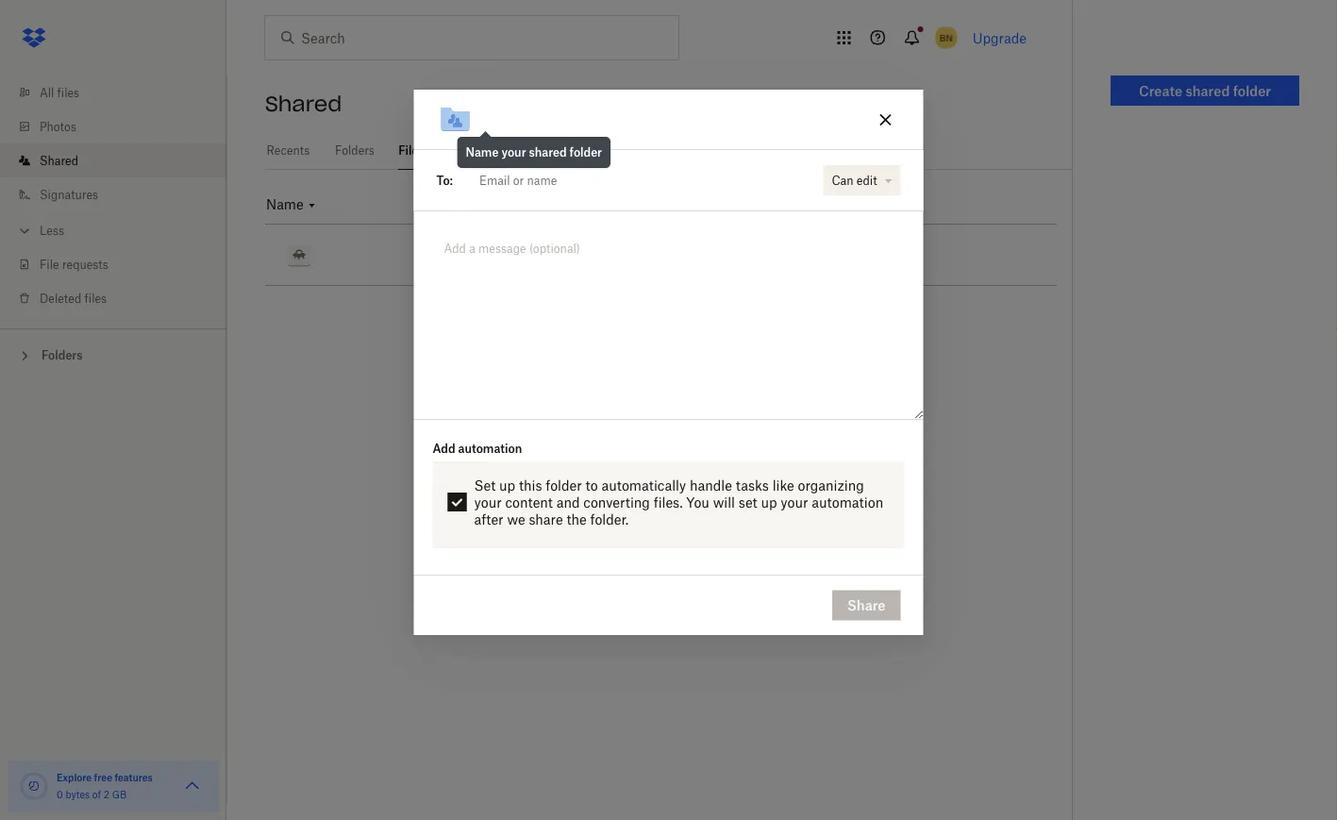 Task type: locate. For each thing, give the bounding box(es) containing it.
set up this folder to automatically handle tasks like organizing your content and converting files. you will set up your automation after we share the folder.
[[474, 477, 884, 527]]

requests for signature requests
[[559, 143, 605, 158]]

0 vertical spatial folder
[[1233, 83, 1271, 99]]

create shared folder
[[1139, 83, 1271, 99]]

0 vertical spatial up
[[499, 477, 516, 493]]

name
[[466, 145, 499, 159]]

add automation
[[433, 441, 522, 455]]

file requests
[[40, 257, 108, 271]]

tab list
[[265, 132, 1072, 170]]

converting
[[584, 494, 650, 510]]

shared down the 'photos'
[[40, 153, 78, 168]]

folders down deleted
[[42, 348, 83, 362]]

folder up and
[[546, 477, 582, 493]]

0 horizontal spatial shared
[[40, 153, 78, 168]]

after
[[474, 511, 504, 527]]

requests right signature
[[559, 143, 605, 158]]

automation down organizing
[[812, 494, 884, 510]]

list
[[0, 64, 227, 328]]

folder right signature
[[570, 145, 602, 159]]

shared list item
[[0, 143, 227, 177]]

set
[[739, 494, 758, 510]]

0 vertical spatial folders
[[335, 143, 375, 158]]

folder for name your shared folder
[[570, 145, 602, 159]]

up right set
[[499, 477, 516, 493]]

0 horizontal spatial files
[[57, 85, 79, 100]]

automation up set
[[458, 441, 522, 455]]

1 vertical spatial files
[[85, 291, 107, 305]]

up
[[499, 477, 516, 493], [761, 494, 777, 510]]

dropbox image
[[15, 19, 53, 57]]

signatures
[[40, 187, 98, 202]]

0 horizontal spatial requests
[[62, 257, 108, 271]]

folder right create
[[1233, 83, 1271, 99]]

files right deleted
[[85, 291, 107, 305]]

1 vertical spatial shared
[[529, 145, 567, 159]]

requests inside tab list
[[559, 143, 605, 158]]

shared
[[1186, 83, 1230, 99], [529, 145, 567, 159]]

folders link
[[334, 132, 376, 167]]

shared right name
[[529, 145, 567, 159]]

the
[[567, 511, 587, 527]]

deleted files link
[[15, 281, 227, 315]]

0 horizontal spatial automation
[[458, 441, 522, 455]]

like
[[773, 477, 795, 493]]

folders
[[335, 143, 375, 158], [42, 348, 83, 362]]

folder inside set up this folder to automatically handle tasks like organizing your content and converting files. you will set up your automation after we share the folder.
[[546, 477, 582, 493]]

automatically
[[602, 477, 686, 493]]

we
[[507, 511, 525, 527]]

recents link
[[265, 132, 311, 167]]

shared right create
[[1186, 83, 1230, 99]]

1 horizontal spatial automation
[[812, 494, 884, 510]]

you
[[687, 494, 710, 510]]

signature
[[503, 143, 556, 158]]

1 vertical spatial requests
[[62, 257, 108, 271]]

all files
[[40, 85, 79, 100]]

0 vertical spatial requests
[[559, 143, 605, 158]]

files
[[399, 143, 425, 158]]

bytes
[[66, 789, 90, 800]]

your
[[502, 145, 526, 159], [474, 494, 502, 510], [781, 494, 808, 510]]

files
[[57, 85, 79, 100], [85, 291, 107, 305]]

handle
[[690, 477, 732, 493]]

your right name
[[502, 145, 526, 159]]

0 vertical spatial shared
[[1186, 83, 1230, 99]]

up right "set"
[[761, 494, 777, 510]]

shared inside create shared folder button
[[1186, 83, 1230, 99]]

less image
[[15, 221, 34, 240]]

add
[[433, 441, 456, 455]]

files right all
[[57, 85, 79, 100]]

requests right the file
[[62, 257, 108, 271]]

edit
[[857, 173, 877, 187]]

gb
[[112, 789, 127, 800]]

1 vertical spatial folders
[[42, 348, 83, 362]]

1 horizontal spatial files
[[85, 291, 107, 305]]

None field
[[453, 161, 819, 199]]

recents
[[267, 143, 310, 158]]

files.
[[654, 494, 683, 510]]

tasks
[[736, 477, 769, 493]]

0 horizontal spatial folders
[[42, 348, 83, 362]]

links link
[[447, 132, 478, 167]]

1 horizontal spatial shared
[[1186, 83, 1230, 99]]

1 horizontal spatial requests
[[559, 143, 605, 158]]

shared up recents link
[[265, 91, 342, 117]]

shared link
[[15, 143, 227, 177]]

0 vertical spatial files
[[57, 85, 79, 100]]

automation
[[458, 441, 522, 455], [812, 494, 884, 510]]

features
[[115, 772, 153, 783]]

1 vertical spatial folder
[[570, 145, 602, 159]]

content
[[505, 494, 553, 510]]

organizing
[[798, 477, 864, 493]]

1 horizontal spatial up
[[761, 494, 777, 510]]

requests
[[559, 143, 605, 158], [62, 257, 108, 271]]

0 horizontal spatial shared
[[529, 145, 567, 159]]

folders left 'files' on the top left
[[335, 143, 375, 158]]

1 horizontal spatial shared
[[265, 91, 342, 117]]

can edit button
[[824, 165, 901, 195]]

2
[[104, 789, 109, 800]]

upgrade
[[973, 30, 1027, 46]]

2 vertical spatial folder
[[546, 477, 582, 493]]

Add a message (optional) text field
[[437, 234, 901, 277]]

shared
[[265, 91, 342, 117], [40, 153, 78, 168]]

1 horizontal spatial folders
[[335, 143, 375, 158]]

folder
[[1233, 83, 1271, 99], [570, 145, 602, 159], [546, 477, 582, 493]]

1 vertical spatial automation
[[812, 494, 884, 510]]

name your shared folder
[[466, 145, 602, 159]]

1 vertical spatial shared
[[40, 153, 78, 168]]

signatures link
[[15, 177, 227, 211]]



Task type: describe. For each thing, give the bounding box(es) containing it.
folder inside button
[[1233, 83, 1271, 99]]

files link
[[398, 132, 425, 167]]

links
[[448, 143, 477, 158]]

requests for file requests
[[62, 257, 108, 271]]

0
[[57, 789, 63, 800]]

less
[[40, 223, 64, 237]]

photos link
[[15, 109, 227, 143]]

will
[[713, 494, 735, 510]]

to:
[[437, 173, 453, 187]]

files for all files
[[57, 85, 79, 100]]

free
[[94, 772, 112, 783]]

files for deleted files
[[85, 291, 107, 305]]

your up after at bottom left
[[474, 494, 502, 510]]

share
[[529, 511, 563, 527]]

can
[[832, 173, 854, 187]]

upgrade link
[[973, 30, 1027, 46]]

all files link
[[15, 76, 227, 109]]

sharing modal dialog
[[414, 90, 924, 786]]

none field inside sharing modal dialog
[[453, 161, 819, 199]]

list containing all files
[[0, 64, 227, 328]]

folder for set up this folder to automatically handle tasks like organizing your content and converting files. you will set up your automation after we share the folder.
[[546, 477, 582, 493]]

0 horizontal spatial up
[[499, 477, 516, 493]]

this
[[519, 477, 542, 493]]

deleted
[[40, 291, 81, 305]]

Contact name field
[[472, 165, 815, 195]]

signature requests
[[503, 143, 605, 158]]

0 vertical spatial automation
[[458, 441, 522, 455]]

can edit
[[832, 173, 877, 187]]

shared inside list item
[[40, 153, 78, 168]]

shared inside sharing modal dialog
[[529, 145, 567, 159]]

to
[[586, 477, 598, 493]]

1 vertical spatial up
[[761, 494, 777, 510]]

folders inside button
[[42, 348, 83, 362]]

0 vertical spatial shared
[[265, 91, 342, 117]]

tab list containing recents
[[265, 132, 1072, 170]]

set
[[474, 477, 496, 493]]

explore free features 0 bytes of 2 gb
[[57, 772, 153, 800]]

file
[[40, 257, 59, 271]]

deleted files
[[40, 291, 107, 305]]

share button
[[833, 590, 901, 621]]

create
[[1139, 83, 1183, 99]]

folders button
[[0, 341, 227, 369]]

share
[[848, 597, 886, 613]]

automation inside set up this folder to automatically handle tasks like organizing your content and converting files. you will set up your automation after we share the folder.
[[812, 494, 884, 510]]

all
[[40, 85, 54, 100]]

create shared folder button
[[1111, 76, 1300, 106]]

and
[[557, 494, 580, 510]]

photos
[[40, 119, 76, 134]]

your down the like
[[781, 494, 808, 510]]

quota usage element
[[19, 771, 49, 801]]

folder.
[[590, 511, 629, 527]]

explore
[[57, 772, 92, 783]]

signature requests link
[[500, 132, 608, 167]]

of
[[92, 789, 101, 800]]

file requests link
[[15, 247, 227, 281]]



Task type: vqa. For each thing, say whether or not it's contained in the screenshot.
"of"
yes



